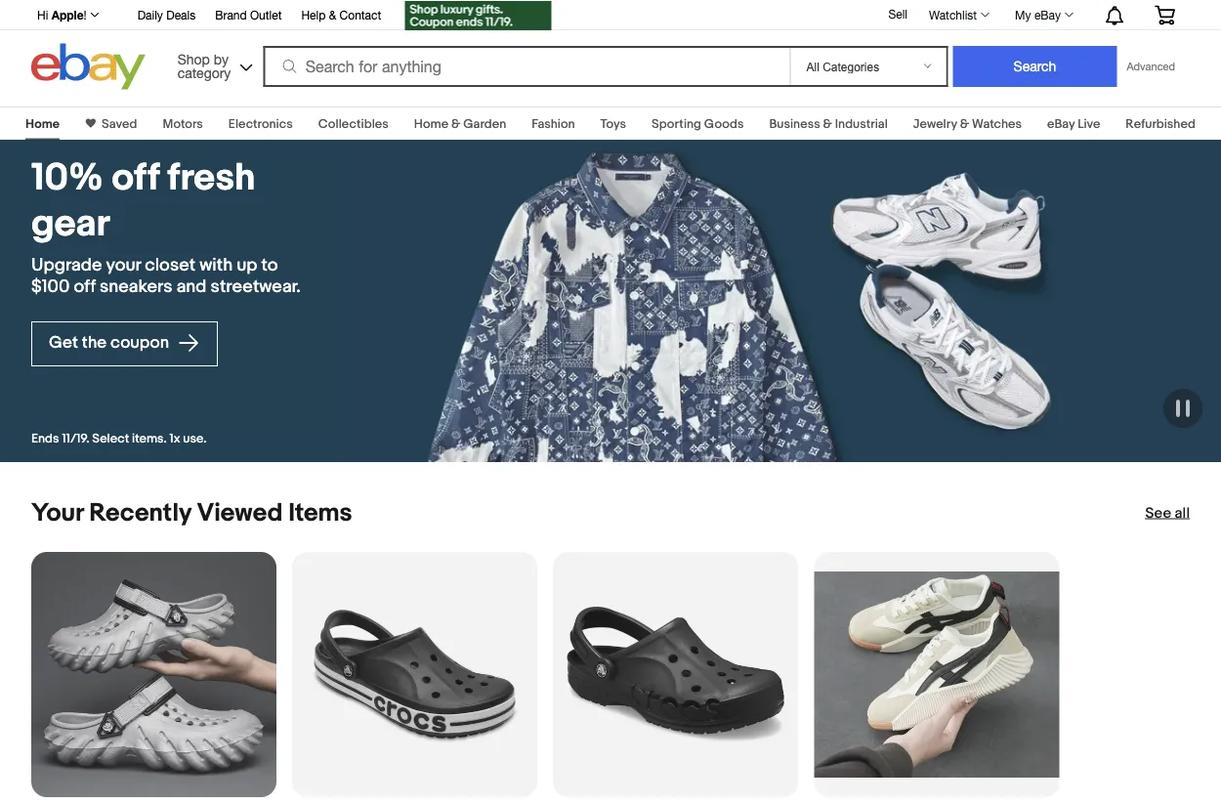 Task type: locate. For each thing, give the bounding box(es) containing it.
viewed
[[197, 498, 283, 528]]

0 horizontal spatial off
[[74, 276, 96, 298]]

toys link
[[601, 116, 626, 131]]

& for help
[[329, 8, 336, 21]]

business
[[769, 116, 821, 131]]

off down upgrade
[[74, 276, 96, 298]]

advanced link
[[1117, 47, 1185, 86]]

to
[[262, 255, 278, 276]]

& for home
[[451, 116, 461, 131]]

1 home from the left
[[25, 116, 60, 131]]

ebay inside account navigation
[[1035, 8, 1061, 21]]

& left garden
[[451, 116, 461, 131]]

with
[[200, 255, 233, 276]]

off down saved
[[112, 155, 159, 201]]

open button
[[0, 0, 70, 23]]

none submit inside shop by category banner
[[953, 46, 1117, 87]]

ebay right my
[[1035, 8, 1061, 21]]

electronics link
[[229, 116, 293, 131]]

None submit
[[953, 46, 1117, 87]]

1 horizontal spatial home
[[414, 116, 449, 131]]

shop by category button
[[169, 43, 257, 86]]

watches
[[972, 116, 1022, 131]]

1 vertical spatial off
[[74, 276, 96, 298]]

0 vertical spatial ebay
[[1035, 8, 1061, 21]]

hi
[[37, 8, 48, 21]]

refurbished link
[[1126, 116, 1196, 131]]

account navigation
[[26, 0, 1190, 33]]

sporting goods
[[652, 116, 744, 131]]

saved
[[102, 116, 137, 131]]

& right help
[[329, 8, 336, 21]]

business & industrial
[[769, 116, 888, 131]]

brand outlet link
[[215, 5, 282, 26]]

0 horizontal spatial home
[[25, 116, 60, 131]]

get
[[49, 333, 78, 353]]

2 home from the left
[[414, 116, 449, 131]]

0 vertical spatial off
[[112, 155, 159, 201]]

jewelry & watches link
[[913, 116, 1022, 131]]

fashion
[[532, 116, 575, 131]]

watchlist
[[929, 8, 977, 21]]

saved link
[[96, 116, 137, 131]]

contact
[[340, 8, 381, 21]]

streetwear.
[[211, 276, 301, 298]]

daily
[[137, 8, 163, 21]]

& inside help & contact link
[[329, 8, 336, 21]]

ebay left live
[[1048, 116, 1075, 131]]

up
[[237, 255, 258, 276]]

ebay
[[1035, 8, 1061, 21], [1048, 116, 1075, 131]]

home left garden
[[414, 116, 449, 131]]

help & contact link
[[301, 5, 381, 26]]

10% off fresh gear link
[[31, 155, 313, 247]]

items
[[288, 498, 352, 528]]

daily deals link
[[137, 5, 196, 26]]

live
[[1078, 116, 1101, 131]]

shop by category
[[178, 51, 231, 81]]

your
[[31, 498, 83, 528]]

!
[[84, 8, 87, 21]]

home up 10% at the top left of page
[[25, 116, 60, 131]]

home for home & garden
[[414, 116, 449, 131]]

get the coupon image
[[405, 1, 551, 30]]

fresh
[[168, 155, 256, 201]]

1 horizontal spatial off
[[112, 155, 159, 201]]

closet
[[145, 255, 196, 276]]

refurbished
[[1126, 116, 1196, 131]]

your recently viewed items
[[31, 498, 352, 528]]

advanced
[[1127, 60, 1176, 73]]

deals
[[166, 8, 196, 21]]

10%
[[31, 155, 103, 201]]

get the coupon link
[[31, 321, 218, 366]]

home
[[25, 116, 60, 131], [414, 116, 449, 131]]

1 vertical spatial ebay
[[1048, 116, 1075, 131]]

& right jewelry
[[960, 116, 969, 131]]

&
[[329, 8, 336, 21], [451, 116, 461, 131], [823, 116, 833, 131], [960, 116, 969, 131]]

ebay live link
[[1048, 116, 1101, 131]]

brand outlet
[[215, 8, 282, 21]]

10% off fresh gear main content
[[0, 95, 1222, 804]]

brand
[[215, 8, 247, 21]]

outlet
[[250, 8, 282, 21]]

my ebay
[[1015, 8, 1061, 21]]

& right business
[[823, 116, 833, 131]]

Search for anything text field
[[266, 48, 786, 85]]

recently
[[89, 498, 191, 528]]

your shopping cart image
[[1154, 5, 1177, 25]]

industrial
[[835, 116, 888, 131]]

& for jewelry
[[960, 116, 969, 131]]

off
[[112, 155, 159, 201], [74, 276, 96, 298]]



Task type: vqa. For each thing, say whether or not it's contained in the screenshot.
the bottommost Rock
no



Task type: describe. For each thing, give the bounding box(es) containing it.
and
[[177, 276, 207, 298]]

ends
[[31, 432, 59, 447]]

sneakers
[[100, 276, 173, 298]]

my
[[1015, 8, 1032, 21]]

shop by category banner
[[26, 0, 1190, 95]]

help
[[301, 8, 326, 21]]

jewelry
[[913, 116, 957, 131]]

watchlist link
[[919, 3, 999, 26]]

daily deals
[[137, 8, 196, 21]]

1x
[[170, 432, 180, 447]]

apple
[[51, 8, 84, 21]]

see all
[[1146, 504, 1190, 522]]

& for business
[[823, 116, 833, 131]]

goods
[[704, 116, 744, 131]]

see
[[1146, 504, 1172, 522]]

$100
[[31, 276, 70, 298]]

ebay live
[[1048, 116, 1101, 131]]

sporting goods link
[[652, 116, 744, 131]]

gear
[[31, 201, 110, 247]]

the
[[82, 333, 107, 353]]

hi apple !
[[37, 8, 87, 21]]

collectibles
[[318, 116, 389, 131]]

home for home
[[25, 116, 60, 131]]

all
[[1175, 504, 1190, 522]]

use.
[[183, 432, 207, 447]]

sell
[[889, 7, 908, 21]]

your
[[106, 255, 141, 276]]

open
[[8, 3, 45, 21]]

your recently viewed items link
[[31, 498, 352, 528]]

coupon
[[110, 333, 169, 353]]

by
[[214, 51, 229, 67]]

garden
[[463, 116, 506, 131]]

upgrade
[[31, 255, 102, 276]]

help & contact
[[301, 8, 381, 21]]

sporting
[[652, 116, 702, 131]]

home & garden link
[[414, 116, 506, 131]]

items.
[[132, 432, 167, 447]]

business & industrial link
[[769, 116, 888, 131]]

toys
[[601, 116, 626, 131]]

sell link
[[880, 7, 917, 21]]

electronics
[[229, 116, 293, 131]]

motors
[[163, 116, 203, 131]]

10% off fresh gear upgrade your closet with up to $100 off sneakers and streetwear.
[[31, 155, 301, 298]]

fashion link
[[532, 116, 575, 131]]

select
[[92, 432, 129, 447]]

ends 11/19. select items. 1x use.
[[31, 432, 207, 447]]

motors link
[[163, 116, 203, 131]]

11/19.
[[62, 432, 89, 447]]

collectibles link
[[318, 116, 389, 131]]

see all link
[[1146, 503, 1190, 523]]

category
[[178, 64, 231, 81]]

jewelry & watches
[[913, 116, 1022, 131]]

shop
[[178, 51, 210, 67]]

home & garden
[[414, 116, 506, 131]]

get the coupon
[[49, 333, 173, 353]]

my ebay link
[[1005, 3, 1083, 26]]

ebay inside 10% off fresh gear main content
[[1048, 116, 1075, 131]]



